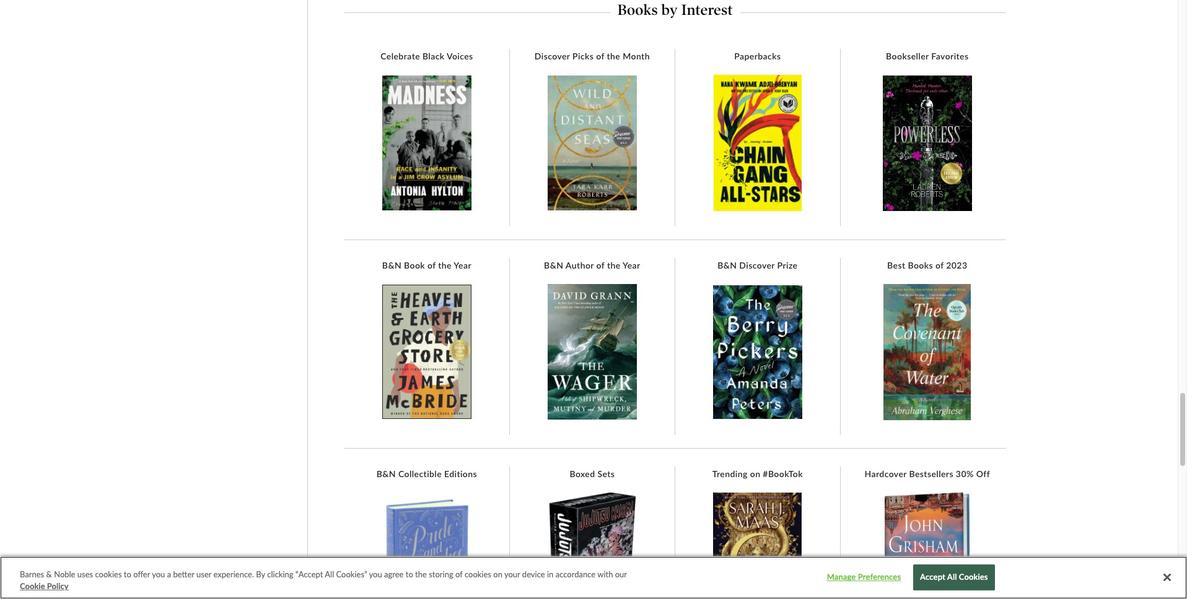 Task type: describe. For each thing, give the bounding box(es) containing it.
best books of 2023
[[887, 260, 967, 271]]

cookie
[[20, 582, 45, 592]]

bookseller favorites image
[[883, 75, 972, 211]]

trending on #booktok image
[[713, 493, 802, 600]]

b&n for b&n discover prize
[[718, 260, 737, 271]]

editions
[[444, 469, 477, 480]]

b&n discover prize image
[[713, 285, 802, 419]]

of for author
[[596, 260, 605, 271]]

accept all cookies
[[920, 573, 988, 583]]

the for picks
[[607, 51, 620, 61]]

manage preferences
[[827, 573, 901, 583]]

author
[[566, 260, 594, 271]]

1 you from the left
[[152, 570, 165, 580]]

black
[[422, 51, 445, 61]]

all inside barnes & noble uses cookies to offer you a better user experience. by clicking "accept all cookies" you agree to the storing of cookies on your device in accordance with our cookie policy
[[325, 570, 334, 580]]

voices
[[447, 51, 473, 61]]

discover picks of the month image
[[548, 76, 637, 211]]

b&n book of the year image
[[382, 285, 471, 420]]

cookies
[[959, 573, 988, 583]]

the inside barnes & noble uses cookies to offer you a better user experience. by clicking "accept all cookies" you agree to the storing of cookies on your device in accordance with our cookie policy
[[415, 570, 427, 580]]

1 to from the left
[[124, 570, 131, 580]]

books by interest
[[617, 2, 733, 19]]

interest
[[681, 2, 733, 19]]

b&n for b&n author of the year
[[544, 260, 563, 271]]

best books of 2023 image
[[884, 284, 971, 421]]

b&n collectible editions image
[[382, 497, 471, 600]]

favorites
[[931, 51, 969, 61]]

trending on #booktok
[[712, 469, 803, 480]]

b&n discover prize
[[718, 260, 798, 271]]

by
[[662, 2, 678, 19]]

by
[[256, 570, 265, 580]]

cookie policy link
[[20, 581, 69, 594]]

hardcover bestsellers 30% off
[[865, 469, 990, 480]]

privacy alert dialog
[[0, 557, 1187, 600]]

#booktok
[[763, 469, 803, 480]]

manage
[[827, 573, 856, 583]]

boxed sets
[[570, 469, 615, 480]]

hardcover
[[865, 469, 907, 480]]

of for book
[[427, 260, 436, 271]]

accept
[[920, 573, 945, 583]]

on inside barnes & noble uses cookies to offer you a better user experience. by clicking "accept all cookies" you agree to the storing of cookies on your device in accordance with our cookie policy
[[493, 570, 502, 580]]

all inside "button"
[[947, 573, 957, 583]]

sets
[[598, 469, 615, 480]]

user
[[196, 570, 211, 580]]

our
[[615, 570, 627, 580]]

collectible
[[398, 469, 442, 480]]

storing
[[429, 570, 453, 580]]

barnes & noble uses cookies to offer you a better user experience. by clicking "accept all cookies" you agree to the storing of cookies on your device in accordance with our cookie policy
[[20, 570, 627, 592]]

year for b&n author of the year
[[623, 260, 640, 271]]

with
[[597, 570, 613, 580]]

books inside section
[[617, 2, 658, 19]]

device
[[522, 570, 545, 580]]

hardcover bestsellers 30% off image
[[885, 493, 970, 600]]

paperbacks
[[734, 51, 781, 61]]

discover picks of the month
[[535, 51, 650, 61]]

of for books
[[936, 260, 944, 271]]

prize
[[777, 260, 798, 271]]

2023
[[946, 260, 967, 271]]

celebrate black voices
[[381, 51, 473, 61]]

b&n for b&n collectible editions
[[377, 469, 396, 480]]

b&n author of the year
[[544, 260, 640, 271]]

2 you from the left
[[369, 570, 382, 580]]

picks
[[573, 51, 594, 61]]

celebrate
[[381, 51, 420, 61]]



Task type: locate. For each thing, give the bounding box(es) containing it.
year right book
[[454, 260, 472, 271]]

the
[[607, 51, 620, 61], [438, 260, 452, 271], [607, 260, 621, 271], [415, 570, 427, 580]]

barnes
[[20, 570, 44, 580]]

1 horizontal spatial cookies
[[465, 570, 491, 580]]

books by interest section
[[344, 0, 1006, 19]]

bookseller favorites link
[[880, 51, 975, 62]]

books
[[617, 2, 658, 19], [908, 260, 933, 271]]

boxed sets link
[[563, 469, 621, 480]]

1 horizontal spatial to
[[406, 570, 413, 580]]

on right 'trending'
[[750, 469, 760, 480]]

the for book
[[438, 260, 452, 271]]

trending
[[712, 469, 748, 480]]

you left agree
[[369, 570, 382, 580]]

in
[[547, 570, 553, 580]]

discover left 'picks' on the top
[[535, 51, 570, 61]]

b&n book of the year
[[382, 260, 472, 271]]

paperbacks link
[[728, 51, 787, 62]]

b&n collectible editions
[[377, 469, 477, 480]]

the right book
[[438, 260, 452, 271]]

better
[[173, 570, 194, 580]]

year right author
[[623, 260, 640, 271]]

b&n author of the year link
[[538, 260, 647, 271]]

0 vertical spatial discover
[[535, 51, 570, 61]]

b&n left collectible
[[377, 469, 396, 480]]

b&n
[[382, 260, 402, 271], [544, 260, 563, 271], [718, 260, 737, 271], [377, 469, 396, 480]]

b&n left prize
[[718, 260, 737, 271]]

discover picks of the month link
[[528, 51, 656, 62]]

1 cookies from the left
[[95, 570, 122, 580]]

b&n author of the year image
[[548, 284, 637, 420]]

1 horizontal spatial all
[[947, 573, 957, 583]]

0 horizontal spatial on
[[493, 570, 502, 580]]

you left a
[[152, 570, 165, 580]]

paperbacks image
[[713, 75, 802, 211]]

the right author
[[607, 260, 621, 271]]

of for picks
[[596, 51, 604, 61]]

1 horizontal spatial books
[[908, 260, 933, 271]]

cookies left your
[[465, 570, 491, 580]]

discover
[[535, 51, 570, 61], [739, 260, 775, 271]]

boxed sets image
[[549, 493, 635, 600]]

cookies right the 'uses'
[[95, 570, 122, 580]]

of
[[596, 51, 604, 61], [427, 260, 436, 271], [596, 260, 605, 271], [936, 260, 944, 271], [455, 570, 463, 580]]

1 horizontal spatial on
[[750, 469, 760, 480]]

0 horizontal spatial to
[[124, 570, 131, 580]]

celebrate black voices image
[[382, 76, 471, 211]]

trending on #booktok link
[[706, 469, 809, 480]]

0 horizontal spatial all
[[325, 570, 334, 580]]

the left month
[[607, 51, 620, 61]]

2 to from the left
[[406, 570, 413, 580]]

to left offer
[[124, 570, 131, 580]]

all
[[325, 570, 334, 580], [947, 573, 957, 583]]

cookies"
[[336, 570, 367, 580]]

1 vertical spatial books
[[908, 260, 933, 271]]

b&n book of the year link
[[376, 260, 478, 271]]

year for b&n book of the year
[[454, 260, 472, 271]]

on
[[750, 469, 760, 480], [493, 570, 502, 580]]

1 horizontal spatial you
[[369, 570, 382, 580]]

b&n collectible editions link
[[370, 469, 483, 480]]

2 year from the left
[[623, 260, 640, 271]]

b&n discover prize link
[[711, 260, 804, 271]]

b&n left author
[[544, 260, 563, 271]]

accordance
[[556, 570, 595, 580]]

0 horizontal spatial cookies
[[95, 570, 122, 580]]

accept all cookies button
[[913, 565, 995, 591]]

to
[[124, 570, 131, 580], [406, 570, 413, 580]]

all right "accept
[[325, 570, 334, 580]]

2 cookies from the left
[[465, 570, 491, 580]]

of right book
[[427, 260, 436, 271]]

b&n for b&n book of the year
[[382, 260, 402, 271]]

book
[[404, 260, 425, 271]]

uses
[[77, 570, 93, 580]]

hardcover bestsellers 30% off link
[[858, 469, 996, 480]]

bookseller favorites
[[886, 51, 969, 61]]

1 vertical spatial on
[[493, 570, 502, 580]]

0 horizontal spatial you
[[152, 570, 165, 580]]

0 vertical spatial on
[[750, 469, 760, 480]]

1 vertical spatial discover
[[739, 260, 775, 271]]

30%
[[956, 469, 974, 480]]

manage preferences button
[[825, 566, 903, 591]]

cookies
[[95, 570, 122, 580], [465, 570, 491, 580]]

agree
[[384, 570, 404, 580]]

preferences
[[858, 573, 901, 583]]

of inside barnes & noble uses cookies to offer you a better user experience. by clicking "accept all cookies" you agree to the storing of cookies on your device in accordance with our cookie policy
[[455, 570, 463, 580]]

boxed
[[570, 469, 595, 480]]

to right agree
[[406, 570, 413, 580]]

month
[[623, 51, 650, 61]]

the for author
[[607, 260, 621, 271]]

clicking
[[267, 570, 293, 580]]

bestsellers
[[909, 469, 953, 480]]

noble
[[54, 570, 75, 580]]

policy
[[47, 582, 69, 592]]

the left storing
[[415, 570, 427, 580]]

0 horizontal spatial books
[[617, 2, 658, 19]]

best
[[887, 260, 906, 271]]

b&n left book
[[382, 260, 402, 271]]

all right accept
[[947, 573, 957, 583]]

&
[[46, 570, 52, 580]]

0 vertical spatial books
[[617, 2, 658, 19]]

0 horizontal spatial year
[[454, 260, 472, 271]]

bookseller
[[886, 51, 929, 61]]

experience.
[[213, 570, 254, 580]]

you
[[152, 570, 165, 580], [369, 570, 382, 580]]

books right best
[[908, 260, 933, 271]]

on left your
[[493, 570, 502, 580]]

of right 'picks' on the top
[[596, 51, 604, 61]]

books left by
[[617, 2, 658, 19]]

1 horizontal spatial discover
[[739, 260, 775, 271]]

year
[[454, 260, 472, 271], [623, 260, 640, 271]]

1 horizontal spatial year
[[623, 260, 640, 271]]

off
[[976, 469, 990, 480]]

a
[[167, 570, 171, 580]]

1 year from the left
[[454, 260, 472, 271]]

of left 2023
[[936, 260, 944, 271]]

celebrate black voices link
[[374, 51, 479, 62]]

0 horizontal spatial discover
[[535, 51, 570, 61]]

of right author
[[596, 260, 605, 271]]

of right storing
[[455, 570, 463, 580]]

offer
[[133, 570, 150, 580]]

your
[[504, 570, 520, 580]]

best books of 2023 link
[[881, 260, 974, 271]]

"accept
[[295, 570, 323, 580]]

discover left prize
[[739, 260, 775, 271]]



Task type: vqa. For each thing, say whether or not it's contained in the screenshot.
Magic to the bottom
no



